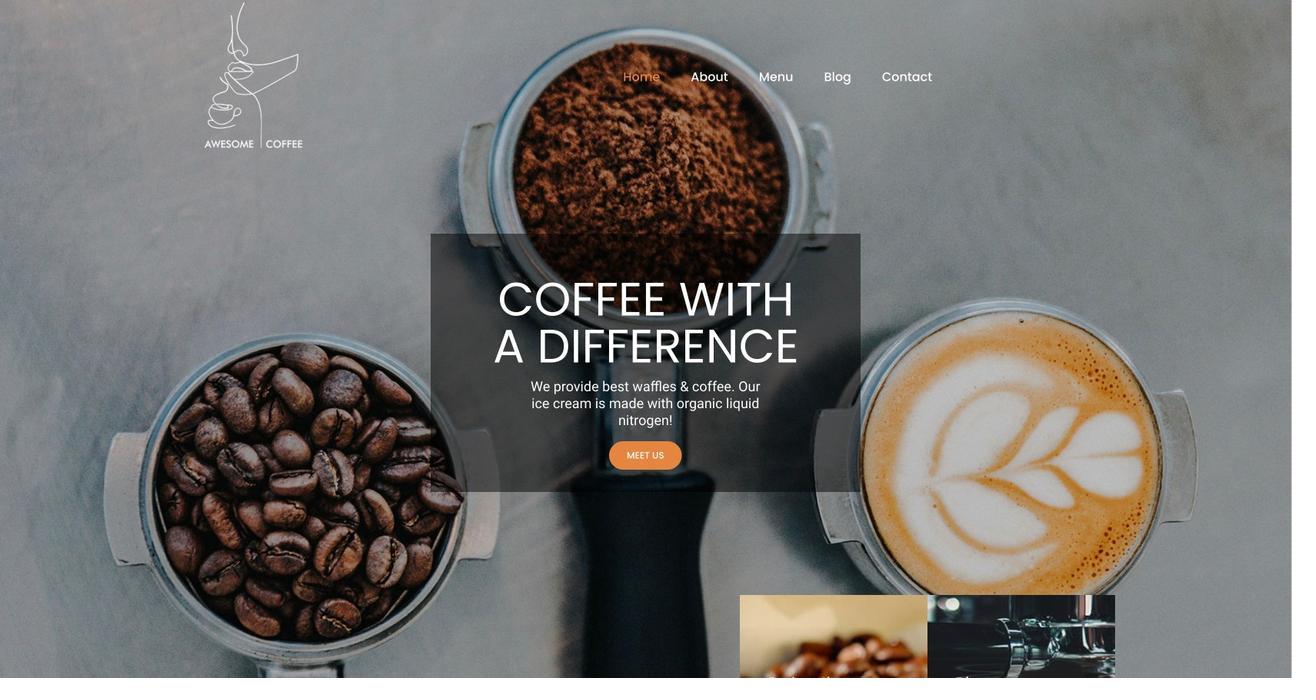 Task type: vqa. For each thing, say whether or not it's contained in the screenshot.
PNG logo
yes



Task type: locate. For each thing, give the bounding box(es) containing it.
png logo image
[[202, 0, 306, 154]]



